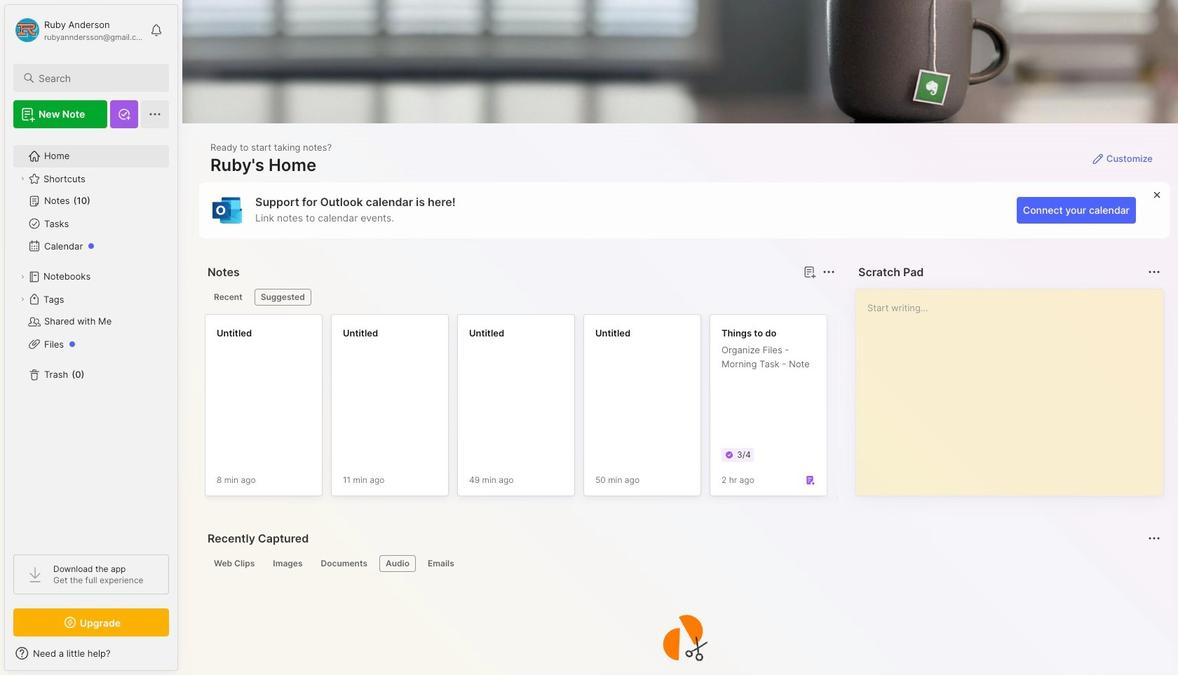 Task type: describe. For each thing, give the bounding box(es) containing it.
1 tab list from the top
[[208, 289, 833, 306]]

none search field inside main element
[[39, 69, 156, 86]]

expand tags image
[[18, 295, 27, 304]]

Start writing… text field
[[867, 290, 1163, 485]]

tree inside main element
[[5, 137, 177, 542]]

2 tab list from the top
[[208, 555, 1158, 572]]

click to collapse image
[[177, 649, 188, 666]]



Task type: locate. For each thing, give the bounding box(es) containing it.
Account field
[[13, 16, 143, 44]]

0 vertical spatial tab list
[[208, 289, 833, 306]]

More actions field
[[819, 262, 839, 282]]

tab
[[208, 289, 249, 306], [254, 289, 311, 306], [208, 555, 261, 572], [267, 555, 309, 572], [314, 555, 374, 572], [379, 555, 416, 572], [421, 555, 461, 572]]

Search text field
[[39, 72, 156, 85]]

more actions image
[[820, 264, 837, 280]]

main element
[[0, 0, 182, 675]]

expand notebooks image
[[18, 273, 27, 281]]

1 vertical spatial tab list
[[208, 555, 1158, 572]]

WHAT'S NEW field
[[5, 642, 177, 665]]

row group
[[205, 314, 1178, 505]]

tree
[[5, 137, 177, 542]]

tab list
[[208, 289, 833, 306], [208, 555, 1158, 572]]

None search field
[[39, 69, 156, 86]]



Task type: vqa. For each thing, say whether or not it's contained in the screenshot.
add a reminder ICON
no



